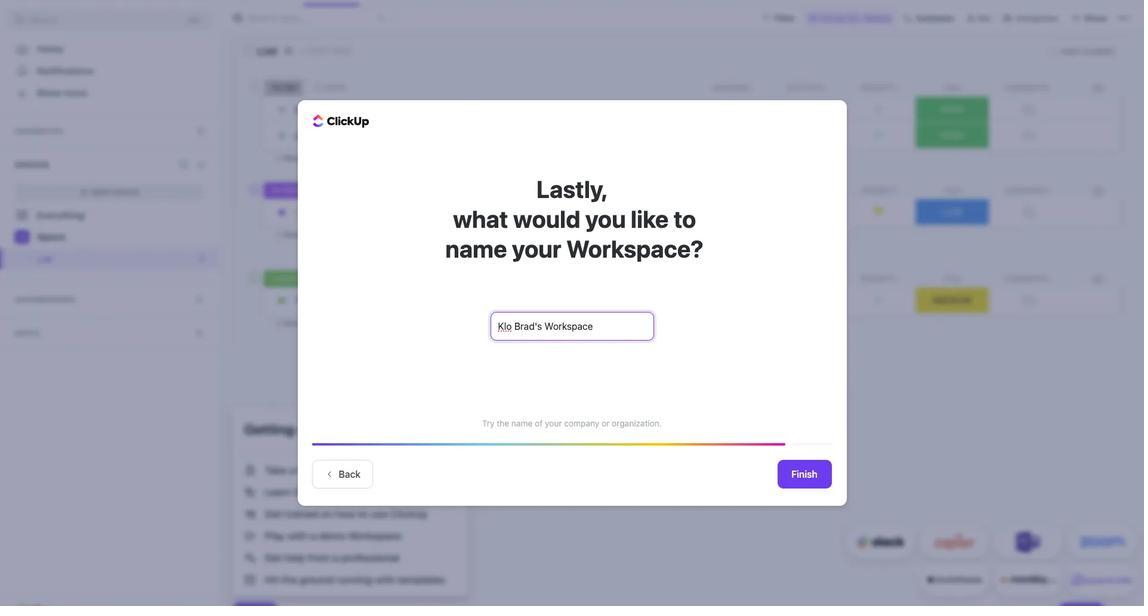 Task type: locate. For each thing, give the bounding box(es) containing it.
name
[[445, 235, 507, 263], [511, 418, 533, 429]]

finish
[[791, 469, 818, 480]]

1 horizontal spatial name
[[511, 418, 533, 429]]

your
[[512, 235, 561, 263], [545, 418, 562, 429]]

0 horizontal spatial name
[[445, 235, 507, 263]]

your down would
[[512, 235, 561, 263]]

your right the of
[[545, 418, 562, 429]]

try
[[482, 418, 494, 429]]

1 vertical spatial your
[[545, 418, 562, 429]]

0 vertical spatial name
[[445, 235, 507, 263]]

back button
[[312, 460, 373, 489]]

1 vertical spatial name
[[511, 418, 533, 429]]

finish button
[[777, 460, 832, 489]]

name down what on the top left of the page
[[445, 235, 507, 263]]

0 vertical spatial your
[[512, 235, 561, 263]]

back
[[339, 469, 361, 480]]

name left the of
[[511, 418, 533, 429]]

Klo Brad's Workspace field
[[490, 312, 654, 341]]



Task type: vqa. For each thing, say whether or not it's contained in the screenshot.
TREE in the Sidebar Navigation
no



Task type: describe. For each thing, give the bounding box(es) containing it.
lastly, what would you like to name your workspace?
[[441, 175, 704, 263]]

workspace?
[[566, 235, 704, 263]]

organization.
[[612, 418, 662, 429]]

try the name of your company or organization.
[[482, 418, 662, 429]]

lastly,
[[536, 175, 608, 203]]

what
[[453, 205, 508, 233]]

of
[[535, 418, 543, 429]]

would
[[513, 205, 580, 233]]

the
[[497, 418, 509, 429]]

name inside lastly, what would you like to name your workspace?
[[445, 235, 507, 263]]

company
[[564, 418, 599, 429]]

you
[[585, 205, 626, 233]]

clickup logo image
[[312, 114, 369, 128]]

to
[[674, 205, 696, 233]]

or
[[602, 418, 610, 429]]

your inside lastly, what would you like to name your workspace?
[[512, 235, 561, 263]]

like
[[631, 205, 669, 233]]



